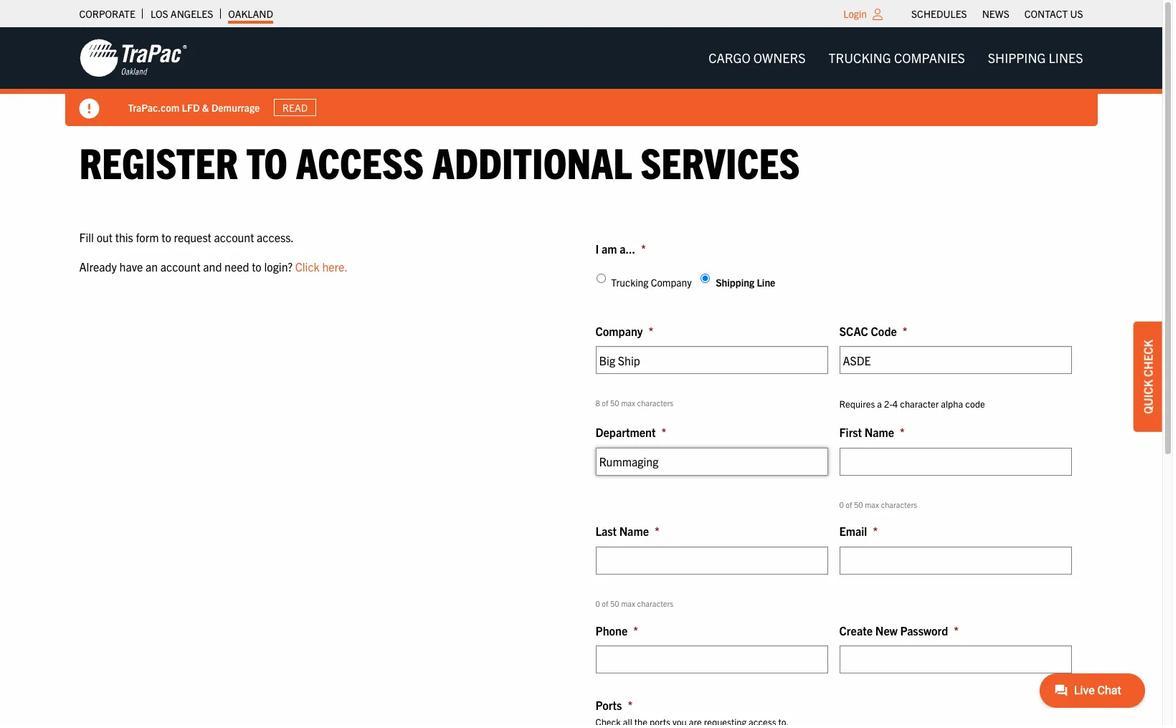 Task type: locate. For each thing, give the bounding box(es) containing it.
quick check
[[1141, 340, 1155, 414]]

account
[[214, 230, 254, 244], [160, 260, 201, 274]]

1 vertical spatial 50
[[854, 500, 863, 510]]

shipping line
[[716, 276, 776, 289]]

1 horizontal spatial 0 of 50 max characters
[[840, 500, 917, 510]]

1 vertical spatial menu bar
[[697, 44, 1095, 73]]

access.
[[257, 230, 294, 244]]

Shipping Line radio
[[701, 274, 710, 283]]

50 up email *
[[854, 500, 863, 510]]

2 vertical spatial of
[[602, 599, 609, 609]]

company
[[651, 276, 692, 289], [596, 324, 643, 338]]

ports *
[[596, 699, 633, 713]]

fill out this form to request account access.
[[79, 230, 294, 244]]

login
[[844, 7, 867, 20]]

0 of 50 max characters for last name
[[596, 599, 674, 609]]

trucking companies
[[829, 49, 965, 66]]

characters
[[637, 398, 674, 408], [881, 500, 917, 510], [637, 599, 674, 609]]

1 vertical spatial trucking
[[611, 276, 649, 289]]

1 horizontal spatial shipping
[[988, 49, 1046, 66]]

0 horizontal spatial name
[[619, 525, 649, 539]]

None text field
[[840, 347, 1072, 375], [840, 547, 1072, 575], [596, 646, 828, 674], [840, 347, 1072, 375], [840, 547, 1072, 575], [596, 646, 828, 674]]

need
[[225, 260, 249, 274]]

name
[[865, 425, 894, 440], [619, 525, 649, 539]]

50 for company
[[610, 398, 619, 408]]

0 vertical spatial to
[[246, 136, 288, 188]]

trucking inside register to access additional services main content
[[611, 276, 649, 289]]

trucking down login
[[829, 49, 891, 66]]

shipping right shipping line radio
[[716, 276, 755, 289]]

0 vertical spatial characters
[[637, 398, 674, 408]]

1 horizontal spatial account
[[214, 230, 254, 244]]

los
[[151, 7, 168, 20]]

of up phone
[[602, 599, 609, 609]]

max up email *
[[865, 500, 879, 510]]

login link
[[844, 7, 867, 20]]

angeles
[[171, 7, 213, 20]]

name down a
[[865, 425, 894, 440]]

scac code *
[[840, 324, 908, 338]]

shipping inside register to access additional services main content
[[716, 276, 755, 289]]

news
[[982, 7, 1010, 20]]

schedules link
[[912, 4, 967, 24]]

0 vertical spatial max
[[621, 398, 636, 408]]

company down the 'trucking company' 'radio'
[[596, 324, 643, 338]]

0 horizontal spatial 0
[[596, 599, 600, 609]]

0 vertical spatial 0
[[840, 500, 844, 510]]

1 horizontal spatial trucking
[[829, 49, 891, 66]]

shipping down news link
[[988, 49, 1046, 66]]

create new password *
[[840, 624, 959, 638]]

department *
[[596, 425, 666, 440]]

1 vertical spatial to
[[162, 230, 171, 244]]

1 vertical spatial 0 of 50 max characters
[[596, 599, 674, 609]]

1 horizontal spatial name
[[865, 425, 894, 440]]

0 vertical spatial 0 of 50 max characters
[[840, 500, 917, 510]]

ports
[[596, 699, 622, 713]]

line
[[757, 276, 776, 289]]

*
[[641, 241, 646, 256], [649, 324, 654, 338], [903, 324, 908, 338], [662, 425, 666, 440], [900, 425, 905, 440], [655, 525, 660, 539], [873, 525, 878, 539], [634, 624, 638, 638], [954, 624, 959, 638], [628, 699, 633, 713]]

name right last
[[619, 525, 649, 539]]

0 up phone
[[596, 599, 600, 609]]

1 horizontal spatial company
[[651, 276, 692, 289]]

0 of 50 max characters up email *
[[840, 500, 917, 510]]

to
[[246, 136, 288, 188], [162, 230, 171, 244], [252, 260, 262, 274]]

to right form
[[162, 230, 171, 244]]

department
[[596, 425, 656, 440]]

0 of 50 max characters up the "phone *"
[[596, 599, 674, 609]]

scac
[[840, 324, 869, 338]]

trapac.com lfd & demurrage
[[128, 101, 260, 114]]

50 right 8
[[610, 398, 619, 408]]

this
[[115, 230, 133, 244]]

1 vertical spatial name
[[619, 525, 649, 539]]

* right ports
[[628, 699, 633, 713]]

0 horizontal spatial account
[[160, 260, 201, 274]]

already have an account and need to login? click here.
[[79, 260, 348, 274]]

0 horizontal spatial shipping
[[716, 276, 755, 289]]

1 vertical spatial of
[[846, 500, 852, 510]]

quick check link
[[1134, 322, 1163, 432]]

demurrage
[[211, 101, 260, 114]]

shipping lines
[[988, 49, 1083, 66]]

2 vertical spatial 50
[[610, 599, 619, 609]]

form
[[136, 230, 159, 244]]

0 of 50 max characters
[[840, 500, 917, 510], [596, 599, 674, 609]]

lfd
[[182, 101, 200, 114]]

1 vertical spatial shipping
[[716, 276, 755, 289]]

max
[[621, 398, 636, 408], [865, 500, 879, 510], [621, 599, 636, 609]]

1 vertical spatial account
[[160, 260, 201, 274]]

email
[[840, 525, 867, 539]]

&
[[202, 101, 209, 114]]

0 up 'email'
[[840, 500, 844, 510]]

name for last name
[[619, 525, 649, 539]]

0 vertical spatial 50
[[610, 398, 619, 408]]

1 vertical spatial max
[[865, 500, 879, 510]]

company left shipping line radio
[[651, 276, 692, 289]]

check
[[1141, 340, 1155, 377]]

company *
[[596, 324, 654, 338]]

access
[[296, 136, 424, 188]]

0 vertical spatial account
[[214, 230, 254, 244]]

0 vertical spatial of
[[602, 398, 609, 408]]

None password field
[[840, 646, 1072, 674]]

to down the read link
[[246, 136, 288, 188]]

0
[[840, 500, 844, 510], [596, 599, 600, 609]]

oakland image
[[79, 38, 187, 78]]

requires a 2-4 character alpha code
[[840, 398, 985, 411]]

0 horizontal spatial company
[[596, 324, 643, 338]]

2-
[[884, 398, 893, 411]]

trucking company
[[611, 276, 692, 289]]

request
[[174, 230, 211, 244]]

max up the "department" on the bottom right
[[621, 398, 636, 408]]

banner containing cargo owners
[[0, 27, 1173, 126]]

owners
[[754, 49, 806, 66]]

code
[[871, 324, 897, 338]]

* right password at the right bottom of page
[[954, 624, 959, 638]]

8
[[596, 398, 600, 408]]

1 vertical spatial company
[[596, 324, 643, 338]]

account up need
[[214, 230, 254, 244]]

of
[[602, 398, 609, 408], [846, 500, 852, 510], [602, 599, 609, 609]]

a
[[877, 398, 882, 411]]

to right need
[[252, 260, 262, 274]]

Trucking Company radio
[[596, 274, 606, 283]]

1 vertical spatial characters
[[881, 500, 917, 510]]

0 vertical spatial shipping
[[988, 49, 1046, 66]]

read
[[282, 101, 308, 114]]

name for first name
[[865, 425, 894, 440]]

register to access additional services main content
[[65, 136, 1098, 726]]

None text field
[[596, 347, 828, 375], [596, 448, 828, 476], [840, 448, 1072, 476], [596, 547, 828, 575], [596, 347, 828, 375], [596, 448, 828, 476], [840, 448, 1072, 476], [596, 547, 828, 575]]

of for company
[[602, 398, 609, 408]]

password
[[900, 624, 948, 638]]

1 vertical spatial 0
[[596, 599, 600, 609]]

shipping
[[988, 49, 1046, 66], [716, 276, 755, 289]]

trapac.com
[[128, 101, 180, 114]]

shipping for shipping line
[[716, 276, 755, 289]]

banner
[[0, 27, 1173, 126]]

contact us link
[[1025, 4, 1083, 24]]

2 vertical spatial characters
[[637, 599, 674, 609]]

fill
[[79, 230, 94, 244]]

0 horizontal spatial 0 of 50 max characters
[[596, 599, 674, 609]]

menu bar
[[904, 4, 1091, 24], [697, 44, 1095, 73]]

0 vertical spatial trucking
[[829, 49, 891, 66]]

0 vertical spatial menu bar
[[904, 4, 1091, 24]]

menu bar containing schedules
[[904, 4, 1091, 24]]

of up 'email'
[[846, 500, 852, 510]]

services
[[641, 136, 800, 188]]

max up the "phone *"
[[621, 599, 636, 609]]

additional
[[432, 136, 632, 188]]

0 vertical spatial name
[[865, 425, 894, 440]]

trucking right the 'trucking company' 'radio'
[[611, 276, 649, 289]]

oakland link
[[228, 4, 273, 24]]

account right an
[[160, 260, 201, 274]]

trucking inside menu bar
[[829, 49, 891, 66]]

of right 8
[[602, 398, 609, 408]]

schedules
[[912, 7, 967, 20]]

1 horizontal spatial 0
[[840, 500, 844, 510]]

shipping inside 'link'
[[988, 49, 1046, 66]]

0 horizontal spatial trucking
[[611, 276, 649, 289]]

50 up the "phone *"
[[610, 599, 619, 609]]

phone *
[[596, 624, 638, 638]]

cargo
[[709, 49, 751, 66]]

2 vertical spatial max
[[621, 599, 636, 609]]

50
[[610, 398, 619, 408], [854, 500, 863, 510], [610, 599, 619, 609]]

4
[[893, 398, 898, 411]]

trucking for trucking companies
[[829, 49, 891, 66]]

click
[[295, 260, 320, 274]]



Task type: vqa. For each thing, say whether or not it's contained in the screenshot.
TERMINAL to the bottom
no



Task type: describe. For each thing, give the bounding box(es) containing it.
0 vertical spatial company
[[651, 276, 692, 289]]

register to access additional services
[[79, 136, 800, 188]]

quick
[[1141, 380, 1155, 414]]

trucking for trucking company
[[611, 276, 649, 289]]

characters for last name *
[[637, 599, 674, 609]]

last name *
[[596, 525, 660, 539]]

last
[[596, 525, 617, 539]]

0 of 50 max characters for first name
[[840, 500, 917, 510]]

menu bar containing cargo owners
[[697, 44, 1095, 73]]

* right the "department" on the bottom right
[[662, 425, 666, 440]]

lines
[[1049, 49, 1083, 66]]

corporate link
[[79, 4, 135, 24]]

characters for company *
[[637, 398, 674, 408]]

out
[[97, 230, 113, 244]]

* right 'code'
[[903, 324, 908, 338]]

* down requires a 2-4 character alpha code
[[900, 425, 905, 440]]

solid image
[[79, 99, 99, 119]]

an
[[146, 260, 158, 274]]

cargo owners
[[709, 49, 806, 66]]

have
[[119, 260, 143, 274]]

* right 'a...'
[[641, 241, 646, 256]]

los angeles
[[151, 7, 213, 20]]

light image
[[873, 9, 883, 20]]

character
[[900, 398, 939, 411]]

max for first
[[865, 500, 879, 510]]

create
[[840, 624, 873, 638]]

a...
[[620, 241, 635, 256]]

news link
[[982, 4, 1010, 24]]

first
[[840, 425, 862, 440]]

shipping lines link
[[977, 44, 1095, 73]]

phone
[[596, 624, 628, 638]]

of for first
[[846, 500, 852, 510]]

login?
[[264, 260, 293, 274]]

i
[[596, 241, 599, 256]]

email *
[[840, 525, 878, 539]]

here.
[[322, 260, 348, 274]]

2 vertical spatial to
[[252, 260, 262, 274]]

0 for last name
[[596, 599, 600, 609]]

50 for last
[[610, 599, 619, 609]]

alpha
[[941, 398, 963, 411]]

trucking companies link
[[817, 44, 977, 73]]

read link
[[274, 99, 316, 116]]

contact
[[1025, 7, 1068, 20]]

us
[[1070, 7, 1083, 20]]

companies
[[894, 49, 965, 66]]

cargo owners link
[[697, 44, 817, 73]]

max for last
[[621, 599, 636, 609]]

register
[[79, 136, 238, 188]]

contact us
[[1025, 7, 1083, 20]]

50 for first
[[854, 500, 863, 510]]

code
[[966, 398, 985, 411]]

am
[[602, 241, 617, 256]]

8 of 50 max characters
[[596, 398, 674, 408]]

first name *
[[840, 425, 905, 440]]

oakland
[[228, 7, 273, 20]]

* right last
[[655, 525, 660, 539]]

corporate
[[79, 7, 135, 20]]

shipping for shipping lines
[[988, 49, 1046, 66]]

new
[[876, 624, 898, 638]]

* down trucking company
[[649, 324, 654, 338]]

click here. link
[[295, 260, 348, 274]]

of for last
[[602, 599, 609, 609]]

already
[[79, 260, 117, 274]]

* right phone
[[634, 624, 638, 638]]

requires
[[840, 398, 875, 411]]

max for company
[[621, 398, 636, 408]]

i am a... *
[[596, 241, 646, 256]]

* right 'email'
[[873, 525, 878, 539]]

none password field inside register to access additional services main content
[[840, 646, 1072, 674]]

0 for first name
[[840, 500, 844, 510]]

los angeles link
[[151, 4, 213, 24]]

characters for first name *
[[881, 500, 917, 510]]

and
[[203, 260, 222, 274]]



